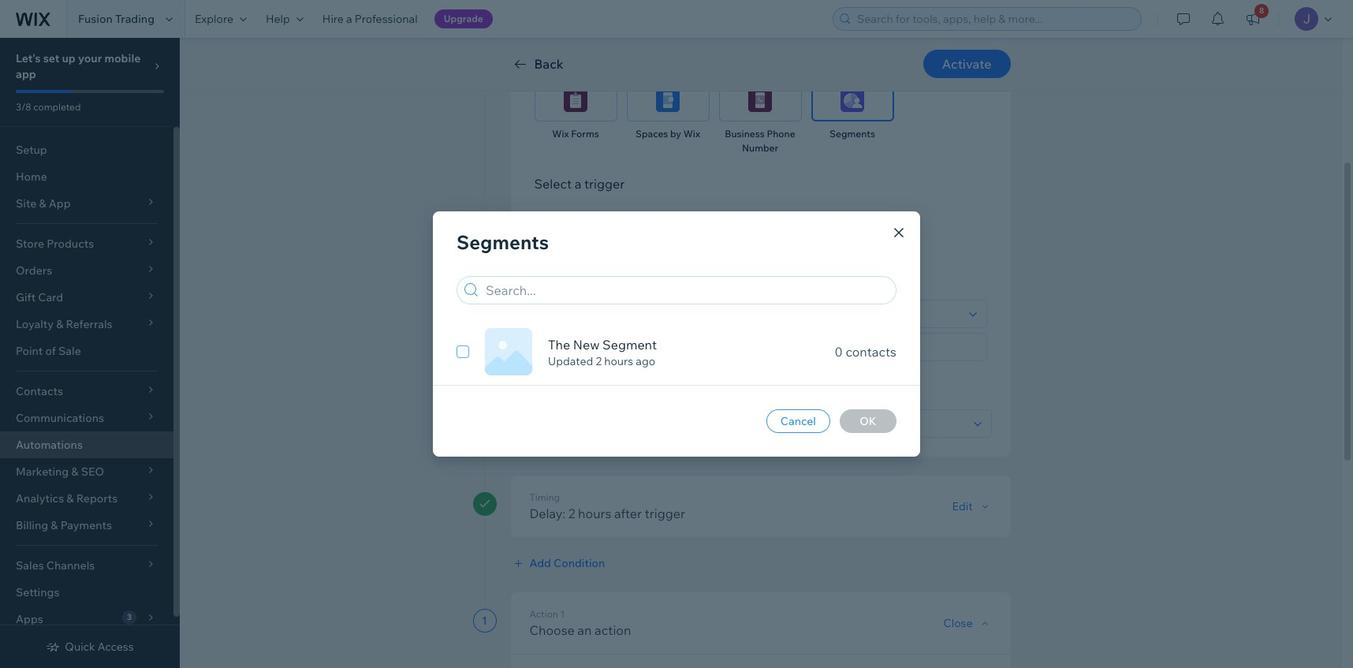 Task type: locate. For each thing, give the bounding box(es) containing it.
1 left action
[[482, 614, 487, 628]]

1 vertical spatial segments
[[457, 230, 549, 254]]

2 horizontal spatial category image
[[749, 88, 772, 112]]

0 vertical spatial 2
[[596, 354, 602, 368]]

0 vertical spatial a
[[346, 12, 352, 26]]

cancel
[[781, 414, 816, 428]]

option group
[[534, 213, 987, 260]]

0 horizontal spatial category image
[[564, 88, 588, 112]]

1 inside action 1 choose an action
[[561, 608, 565, 620]]

2 right delay:
[[569, 506, 575, 521]]

1 vertical spatial hours
[[578, 506, 612, 521]]

sale
[[58, 344, 81, 358]]

0 horizontal spatial 1
[[482, 614, 487, 628]]

0 horizontal spatial wix
[[552, 128, 569, 140]]

0 horizontal spatial 2
[[569, 506, 575, 521]]

1 vertical spatial 2
[[569, 506, 575, 521]]

chat
[[952, 47, 973, 59]]

explore
[[195, 12, 233, 26]]

category image
[[564, 88, 588, 112], [656, 88, 680, 112], [749, 88, 772, 112]]

None checkbox
[[457, 342, 469, 361]]

1 vertical spatial a
[[575, 176, 582, 192]]

completed
[[33, 101, 81, 113]]

1 right action
[[561, 608, 565, 620]]

timing
[[530, 491, 560, 503]]

trigger
[[585, 176, 625, 192], [656, 281, 692, 295], [645, 506, 686, 521]]

automations
[[16, 438, 83, 452]]

upgrade button
[[434, 9, 493, 28]]

1 horizontal spatial category image
[[656, 88, 680, 112]]

setup
[[16, 143, 47, 157]]

a down wix forms
[[575, 176, 582, 192]]

help
[[266, 12, 290, 26]]

2 vertical spatial select
[[568, 339, 606, 355]]

access
[[98, 640, 134, 654]]

trigger right after
[[645, 506, 686, 521]]

2 category image from the left
[[656, 88, 680, 112]]

edit
[[952, 499, 973, 514]]

3 category image from the left
[[749, 88, 772, 112]]

app
[[16, 67, 36, 81]]

hire a professional
[[323, 12, 418, 26]]

segments
[[830, 128, 876, 140], [457, 230, 549, 254]]

1 horizontal spatial a
[[575, 176, 582, 192]]

1 category image from the left
[[564, 88, 588, 112]]

a inside "link"
[[346, 12, 352, 26]]

2 down new
[[596, 354, 602, 368]]

1 horizontal spatial segments
[[830, 128, 876, 140]]

settings link
[[0, 579, 174, 606]]

0 vertical spatial select
[[534, 176, 572, 192]]

1 wix from the left
[[552, 128, 569, 140]]

select button
[[545, 338, 606, 357]]

wix right "by"
[[684, 128, 700, 140]]

2 wix from the left
[[684, 128, 700, 140]]

trigger inside timing delay: 2 hours after trigger
[[645, 506, 686, 521]]

choose
[[530, 622, 575, 638]]

hours down the segment
[[604, 354, 634, 368]]

&
[[944, 47, 950, 59]]

2 vertical spatial trigger
[[645, 506, 686, 521]]

quick access button
[[46, 640, 134, 654]]

2
[[596, 354, 602, 368], [569, 506, 575, 521]]

category image up wix forms
[[564, 88, 588, 112]]

which
[[570, 281, 600, 295]]

1 horizontal spatial 1
[[561, 608, 565, 620]]

1 vertical spatial select
[[534, 281, 567, 295]]

a right hire
[[346, 12, 352, 26]]

8 button
[[1236, 0, 1271, 38]]

None field
[[535, 410, 969, 437]]

trigger down forms
[[585, 176, 625, 192]]

category image up "business"
[[749, 88, 772, 112]]

contacts
[[846, 344, 897, 360]]

category image for spaces
[[656, 88, 680, 112]]

updated
[[548, 354, 593, 368]]

1 horizontal spatial 2
[[596, 354, 602, 368]]

trigger left this at the right top
[[656, 281, 692, 295]]

hours inside the new segment updated 2 hours ago
[[604, 354, 634, 368]]

your
[[78, 51, 102, 65]]

category image
[[841, 88, 865, 112]]

category image up spaces by wix
[[656, 88, 680, 112]]

quotes
[[572, 47, 605, 59]]

wix left forms
[[552, 128, 569, 140]]

wix forms
[[552, 128, 599, 140]]

0 horizontal spatial segments
[[457, 230, 549, 254]]

action
[[595, 622, 631, 638]]

settings
[[16, 585, 60, 600]]

wix
[[552, 128, 569, 140], [684, 128, 700, 140]]

0 horizontal spatial a
[[346, 12, 352, 26]]

select which segments trigger this automation
[[534, 281, 774, 295]]

limit
[[530, 387, 559, 403]]

hours
[[604, 354, 634, 368], [578, 506, 612, 521]]

1 horizontal spatial wix
[[684, 128, 700, 140]]

number
[[742, 142, 779, 154]]

a
[[346, 12, 352, 26], [575, 176, 582, 192]]

to:
[[625, 387, 640, 403]]

inbox & chat
[[917, 47, 973, 59]]

select
[[534, 176, 572, 192], [534, 281, 567, 295], [568, 339, 606, 355]]

1
[[561, 608, 565, 620], [482, 614, 487, 628]]

0 vertical spatial hours
[[604, 354, 634, 368]]

0
[[835, 344, 843, 360]]

the
[[548, 337, 571, 353]]

quick access
[[65, 640, 134, 654]]

home
[[16, 170, 47, 184]]

hours left after
[[578, 506, 612, 521]]

spaces by wix
[[636, 128, 700, 140]]

let's
[[16, 51, 41, 65]]



Task type: vqa. For each thing, say whether or not it's contained in the screenshot.
topmost the up
no



Task type: describe. For each thing, give the bounding box(es) containing it.
price
[[547, 47, 570, 59]]

cancel button
[[767, 409, 831, 433]]

a for hire
[[346, 12, 352, 26]]

inbox
[[917, 47, 942, 59]]

price quotes
[[547, 47, 605, 59]]

trading
[[115, 12, 155, 26]]

edit button
[[952, 499, 992, 514]]

after
[[615, 506, 642, 521]]

home link
[[0, 163, 174, 190]]

Select which segments trigger this automation field
[[540, 301, 964, 327]]

point of sale link
[[0, 338, 174, 364]]

of
[[45, 344, 56, 358]]

let's set up your mobile app
[[16, 51, 141, 81]]

fusion trading
[[78, 12, 155, 26]]

the new segment updated 2 hours ago
[[548, 337, 657, 368]]

category image for wix
[[564, 88, 588, 112]]

0 vertical spatial segments
[[830, 128, 876, 140]]

3/8
[[16, 101, 31, 113]]

an
[[578, 622, 592, 638]]

point of sale
[[16, 344, 81, 358]]

sidebar element
[[0, 38, 180, 668]]

spaces
[[636, 128, 668, 140]]

select a trigger
[[534, 176, 625, 192]]

action 1 choose an action
[[530, 608, 631, 638]]

hours inside timing delay: 2 hours after trigger
[[578, 506, 612, 521]]

new
[[573, 337, 600, 353]]

close button
[[944, 616, 992, 630]]

0 contacts
[[835, 344, 897, 360]]

business phone number
[[725, 128, 796, 154]]

professional
[[355, 12, 418, 26]]

help button
[[256, 0, 313, 38]]

back button
[[511, 54, 564, 73]]

close
[[944, 616, 973, 630]]

automations link
[[0, 431, 174, 458]]

select for select which segments trigger this automation
[[534, 281, 567, 295]]

phone
[[767, 128, 796, 140]]

hire
[[323, 12, 344, 26]]

8
[[1260, 6, 1265, 16]]

quick
[[65, 640, 95, 654]]

automation
[[715, 281, 774, 295]]

back
[[534, 56, 564, 72]]

limit frequency to:
[[530, 387, 640, 403]]

select for select a trigger
[[534, 176, 572, 192]]

1 vertical spatial trigger
[[656, 281, 692, 295]]

frequency
[[562, 387, 622, 403]]

segment
[[603, 337, 657, 353]]

up
[[62, 51, 76, 65]]

add condition button
[[511, 556, 605, 570]]

ago
[[636, 354, 656, 368]]

0 vertical spatial trigger
[[585, 176, 625, 192]]

setup link
[[0, 136, 174, 163]]

activate
[[943, 56, 992, 72]]

a for select
[[575, 176, 582, 192]]

condition
[[554, 556, 605, 570]]

upgrade
[[444, 13, 483, 24]]

Search for tools, apps, help & more... field
[[853, 8, 1137, 30]]

2 inside the new segment updated 2 hours ago
[[596, 354, 602, 368]]

delay:
[[530, 506, 566, 521]]

3/8 completed
[[16, 101, 81, 113]]

mobile
[[104, 51, 141, 65]]

add
[[530, 556, 551, 570]]

timing delay: 2 hours after trigger
[[530, 491, 686, 521]]

activate button
[[924, 50, 1011, 78]]

forms
[[571, 128, 599, 140]]

this
[[694, 281, 713, 295]]

point
[[16, 344, 43, 358]]

segments
[[602, 281, 654, 295]]

select inside button
[[568, 339, 606, 355]]

set
[[43, 51, 59, 65]]

by
[[671, 128, 682, 140]]

add condition
[[530, 556, 605, 570]]

business
[[725, 128, 765, 140]]

fusion
[[78, 12, 113, 26]]

category image for business
[[749, 88, 772, 112]]

2 inside timing delay: 2 hours after trigger
[[569, 506, 575, 521]]

action
[[530, 608, 558, 620]]

hire a professional link
[[313, 0, 427, 38]]

Search... field
[[481, 277, 891, 304]]



